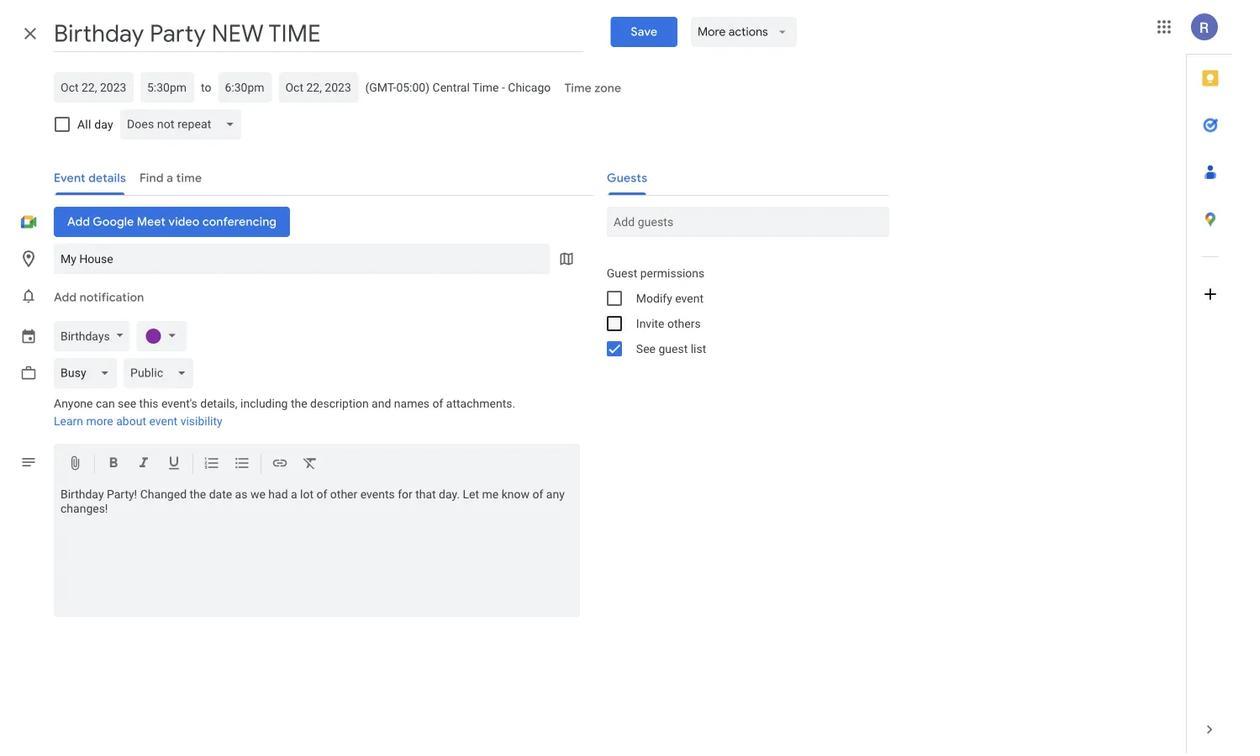 Task type: describe. For each thing, give the bounding box(es) containing it.
the inside birthday party! changed the date as we had a lot of other events for that day. let me know of any changes!
[[190, 488, 206, 502]]

birthday
[[61, 488, 104, 502]]

for
[[398, 488, 413, 502]]

the inside anyone can see this event's details, including the description and names of attachments. learn more about event visibility
[[291, 397, 308, 411]]

modify
[[637, 291, 673, 305]]

(gmt-05:00) central time - chicago
[[365, 80, 551, 94]]

changes!
[[61, 502, 108, 516]]

of inside anyone can see this event's details, including the description and names of attachments. learn more about event visibility
[[433, 397, 444, 411]]

Start time text field
[[147, 77, 188, 98]]

Description text field
[[54, 488, 580, 614]]

actions
[[729, 24, 769, 40]]

save button
[[611, 17, 678, 47]]

time inside button
[[565, 81, 592, 96]]

any
[[547, 488, 565, 502]]

attachments.
[[446, 397, 516, 411]]

lot
[[300, 488, 314, 502]]

chicago
[[508, 80, 551, 94]]

formatting options toolbar
[[54, 444, 580, 485]]

modify event
[[637, 291, 704, 305]]

events
[[361, 488, 395, 502]]

description
[[310, 397, 369, 411]]

visibility
[[181, 415, 223, 429]]

learn more about event visibility link
[[54, 415, 223, 429]]

other
[[330, 488, 358, 502]]

invite
[[637, 317, 665, 331]]

details,
[[200, 397, 238, 411]]

add notification
[[54, 290, 144, 305]]

0 horizontal spatial time
[[473, 80, 499, 94]]

save
[[631, 24, 658, 40]]

underline image
[[166, 455, 183, 475]]

anyone can see this event's details, including the description and names of attachments. learn more about event visibility
[[54, 397, 516, 429]]

party!
[[107, 488, 137, 502]]

arrow_drop_down
[[775, 24, 790, 40]]

zone
[[595, 81, 622, 96]]

a
[[291, 488, 297, 502]]

Guests text field
[[614, 207, 883, 237]]

event inside group
[[676, 291, 704, 305]]

notification
[[80, 290, 144, 305]]

End date text field
[[285, 77, 352, 98]]

see guest list
[[637, 342, 707, 356]]

learn
[[54, 415, 83, 429]]

all
[[77, 117, 91, 131]]

2 horizontal spatial of
[[533, 488, 544, 502]]

permissions
[[641, 266, 705, 280]]

event's
[[161, 397, 198, 411]]

list
[[691, 342, 707, 356]]

changed
[[140, 488, 187, 502]]

about
[[116, 415, 146, 429]]

Location text field
[[61, 244, 543, 274]]

to
[[201, 80, 211, 94]]



Task type: vqa. For each thing, say whether or not it's contained in the screenshot.
Add notification button
yes



Task type: locate. For each thing, give the bounding box(es) containing it.
(gmt-
[[365, 80, 396, 94]]

this
[[139, 397, 159, 411]]

including
[[241, 397, 288, 411]]

numbered list image
[[204, 455, 220, 475]]

None field
[[120, 109, 248, 140], [54, 358, 123, 389], [123, 358, 200, 389], [120, 109, 248, 140], [54, 358, 123, 389], [123, 358, 200, 389]]

can
[[96, 397, 115, 411]]

0 horizontal spatial of
[[317, 488, 327, 502]]

we
[[251, 488, 266, 502]]

Start date text field
[[61, 77, 127, 98]]

let
[[463, 488, 479, 502]]

the left date
[[190, 488, 206, 502]]

others
[[668, 317, 701, 331]]

more
[[698, 24, 726, 40]]

more
[[86, 415, 113, 429]]

guest
[[607, 266, 638, 280]]

italic image
[[135, 455, 152, 475]]

event
[[676, 291, 704, 305], [149, 415, 178, 429]]

invite others
[[637, 317, 701, 331]]

birthdays
[[61, 329, 110, 343]]

date
[[209, 488, 232, 502]]

group
[[594, 261, 890, 362]]

of right lot
[[317, 488, 327, 502]]

insert link image
[[272, 455, 288, 475]]

0 horizontal spatial the
[[190, 488, 206, 502]]

bold image
[[105, 455, 122, 475]]

day
[[94, 117, 113, 131]]

birthday party! changed the date as we had a lot of other events for that day. let me know of any changes!
[[61, 488, 565, 516]]

see
[[118, 397, 136, 411]]

guest permissions
[[607, 266, 705, 280]]

1 vertical spatial event
[[149, 415, 178, 429]]

anyone
[[54, 397, 93, 411]]

group containing guest permissions
[[594, 261, 890, 362]]

add
[[54, 290, 77, 305]]

1 horizontal spatial of
[[433, 397, 444, 411]]

1 horizontal spatial time
[[565, 81, 592, 96]]

central
[[433, 80, 470, 94]]

of right names
[[433, 397, 444, 411]]

1 horizontal spatial the
[[291, 397, 308, 411]]

-
[[502, 80, 505, 94]]

the
[[291, 397, 308, 411], [190, 488, 206, 502]]

0 vertical spatial the
[[291, 397, 308, 411]]

that
[[416, 488, 436, 502]]

time
[[473, 80, 499, 94], [565, 81, 592, 96]]

End time text field
[[225, 77, 265, 98]]

day.
[[439, 488, 460, 502]]

Title text field
[[54, 15, 584, 52]]

time left the -
[[473, 80, 499, 94]]

guest
[[659, 342, 688, 356]]

event inside anyone can see this event's details, including the description and names of attachments. learn more about event visibility
[[149, 415, 178, 429]]

event down this at the bottom of the page
[[149, 415, 178, 429]]

had
[[269, 488, 288, 502]]

names
[[394, 397, 430, 411]]

as
[[235, 488, 248, 502]]

1 horizontal spatial event
[[676, 291, 704, 305]]

all day
[[77, 117, 113, 131]]

of left any at the bottom left of page
[[533, 488, 544, 502]]

add notification button
[[47, 278, 151, 318]]

0 horizontal spatial event
[[149, 415, 178, 429]]

05:00)
[[396, 80, 430, 94]]

the right including
[[291, 397, 308, 411]]

see
[[637, 342, 656, 356]]

more actions arrow_drop_down
[[698, 24, 790, 40]]

me
[[482, 488, 499, 502]]

and
[[372, 397, 391, 411]]

know
[[502, 488, 530, 502]]

tab list
[[1188, 55, 1234, 707]]

0 vertical spatial event
[[676, 291, 704, 305]]

remove formatting image
[[302, 455, 319, 475]]

time zone
[[565, 81, 622, 96]]

time left zone
[[565, 81, 592, 96]]

event up 'others'
[[676, 291, 704, 305]]

bulleted list image
[[234, 455, 251, 475]]

1 vertical spatial the
[[190, 488, 206, 502]]

time zone button
[[558, 73, 628, 103]]

of
[[433, 397, 444, 411], [317, 488, 327, 502], [533, 488, 544, 502]]



